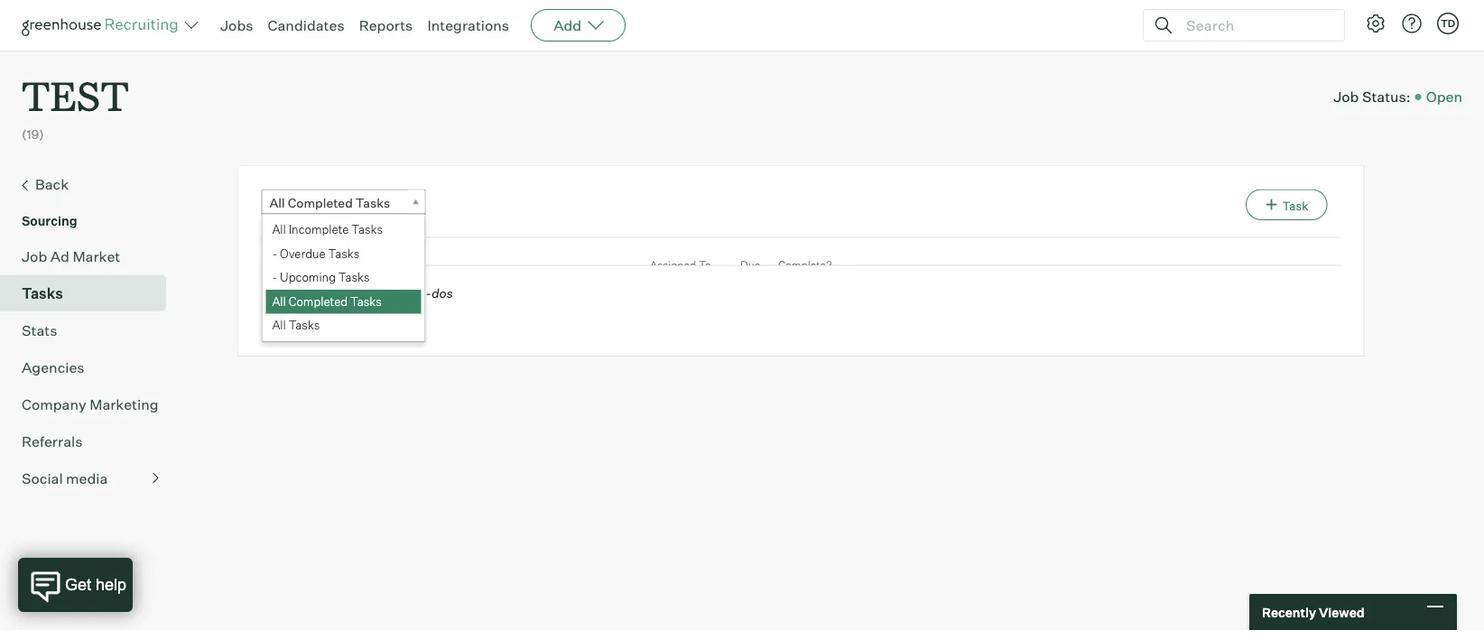 Task type: locate. For each thing, give the bounding box(es) containing it.
- inside option
[[272, 270, 277, 285]]

social media
[[22, 469, 108, 487]]

1 horizontal spatial task
[[1283, 198, 1309, 213]]

1 vertical spatial task
[[361, 258, 384, 272]]

integrations
[[427, 16, 509, 34]]

1 vertical spatial all completed tasks
[[272, 294, 382, 309]]

2 - from the top
[[272, 270, 277, 285]]

job left ad
[[22, 247, 47, 265]]

- for - upcoming tasks
[[272, 270, 277, 285]]

all for all completed tasks option
[[272, 294, 286, 309]]

tasks up stats
[[22, 284, 63, 302]]

- up 'there'
[[272, 270, 277, 285]]

candidates link
[[268, 16, 345, 34]]

recently viewed
[[1262, 604, 1365, 620]]

0 vertical spatial task
[[1283, 198, 1309, 213]]

upcoming
[[280, 270, 336, 285]]

add button
[[531, 9, 626, 42]]

test link
[[22, 51, 129, 126]]

-
[[272, 246, 277, 261], [272, 270, 277, 285]]

0 vertical spatial job
[[1334, 88, 1359, 106]]

completed
[[288, 195, 353, 211], [289, 294, 348, 309]]

completed inside option
[[289, 294, 348, 309]]

1 vertical spatial -
[[272, 270, 277, 285]]

job left "status:"
[[1334, 88, 1359, 106]]

marketing
[[90, 395, 158, 413]]

agencies
[[22, 358, 85, 376]]

all completed tasks down - upcoming tasks
[[272, 294, 382, 309]]

jobs
[[220, 16, 253, 34]]

td
[[1441, 17, 1456, 29]]

1 - from the top
[[272, 246, 277, 261]]

company marketing link
[[22, 393, 159, 415]]

status:
[[1362, 88, 1411, 106]]

td button
[[1434, 9, 1463, 38]]

add
[[554, 16, 582, 34]]

job status:
[[1334, 88, 1411, 106]]

task
[[1283, 198, 1309, 213], [361, 258, 384, 272]]

completed down - upcoming tasks
[[289, 294, 348, 309]]

there are no completed to-dos
[[270, 285, 453, 301]]

assigned to
[[650, 258, 711, 272]]

all completed tasks
[[269, 195, 390, 211], [272, 294, 382, 309]]

test (19)
[[22, 69, 129, 142]]

tasks down are
[[289, 318, 320, 332]]

- inside - overdue tasks option
[[272, 246, 277, 261]]

all completed tasks inside option
[[272, 294, 382, 309]]

0 vertical spatial completed
[[288, 195, 353, 211]]

0 vertical spatial -
[[272, 246, 277, 261]]

1 vertical spatial job
[[22, 247, 47, 265]]

- left overdue
[[272, 246, 277, 261]]

0 horizontal spatial job
[[22, 247, 47, 265]]

ad
[[50, 247, 69, 265]]

tasks up - overdue tasks option
[[352, 222, 383, 237]]

job for job status:
[[1334, 88, 1359, 106]]

job ad market
[[22, 247, 120, 265]]

list box
[[262, 218, 421, 338]]

recently
[[1262, 604, 1317, 620]]

are
[[308, 285, 327, 301]]

all
[[269, 195, 285, 211], [272, 222, 286, 237], [272, 294, 286, 309], [272, 318, 286, 332]]

completed up incomplete at the top
[[288, 195, 353, 211]]

1 horizontal spatial job
[[1334, 88, 1359, 106]]

tasks
[[356, 195, 390, 211], [352, 222, 383, 237], [328, 246, 360, 261], [338, 270, 370, 285], [22, 284, 63, 302], [350, 294, 382, 309], [289, 318, 320, 332]]

Search text field
[[1182, 12, 1328, 38]]

tasks down all incomplete tasks option
[[328, 246, 360, 261]]

job
[[1334, 88, 1359, 106], [22, 247, 47, 265]]

0 horizontal spatial task
[[361, 258, 384, 272]]

(19)
[[22, 127, 44, 142]]

due
[[740, 258, 760, 272]]

company
[[22, 395, 86, 413]]

all incomplete tasks
[[272, 222, 383, 237]]

tasks right no at the left of the page
[[350, 294, 382, 309]]

back
[[35, 175, 69, 193]]

task for task
[[361, 258, 384, 272]]

reports link
[[359, 16, 413, 34]]

1 vertical spatial completed
[[289, 294, 348, 309]]

media
[[66, 469, 108, 487]]

all completed tasks link
[[261, 189, 426, 216]]

test
[[22, 69, 129, 122]]

category
[[270, 258, 316, 272]]

all completed tasks up all incomplete tasks
[[269, 195, 390, 211]]

task for sourcing
[[1283, 198, 1309, 213]]

incomplete
[[289, 222, 349, 237]]



Task type: describe. For each thing, give the bounding box(es) containing it.
- upcoming tasks
[[272, 270, 370, 285]]

viewed
[[1319, 604, 1365, 620]]

assigned
[[650, 258, 696, 272]]

- for - overdue tasks
[[272, 246, 277, 261]]

reports
[[359, 16, 413, 34]]

integrations link
[[427, 16, 509, 34]]

stats link
[[22, 319, 159, 341]]

all tasks option
[[266, 314, 421, 338]]

list box containing all incomplete tasks
[[262, 218, 421, 338]]

no
[[330, 285, 345, 301]]

tasks up all incomplete tasks option
[[356, 195, 390, 211]]

company marketing
[[22, 395, 158, 413]]

overdue
[[280, 246, 326, 261]]

tasks link
[[22, 282, 159, 304]]

complete?
[[778, 258, 832, 272]]

- overdue tasks
[[272, 246, 360, 261]]

social media link
[[22, 467, 159, 489]]

all for all incomplete tasks option
[[272, 222, 286, 237]]

to-
[[414, 285, 432, 301]]

tasks up there are no completed to-dos
[[338, 270, 370, 285]]

market
[[73, 247, 120, 265]]

td button
[[1438, 13, 1459, 34]]

all for all tasks option
[[272, 318, 286, 332]]

greenhouse recruiting image
[[22, 14, 184, 36]]

0 vertical spatial all completed tasks
[[269, 195, 390, 211]]

open
[[1426, 88, 1463, 106]]

completed
[[348, 285, 411, 301]]

back link
[[22, 173, 159, 197]]

- overdue tasks option
[[266, 242, 421, 266]]

social
[[22, 469, 63, 487]]

there
[[270, 285, 306, 301]]

configure image
[[1365, 13, 1387, 34]]

job ad market link
[[22, 245, 159, 267]]

all completed tasks option
[[266, 290, 421, 314]]

referrals
[[22, 432, 83, 450]]

stats
[[22, 321, 57, 339]]

jobs link
[[220, 16, 253, 34]]

- upcoming tasks option
[[266, 266, 421, 290]]

to
[[698, 258, 711, 272]]

all incomplete tasks option
[[266, 218, 421, 242]]

candidates
[[268, 16, 345, 34]]

job for job ad market
[[22, 247, 47, 265]]

agencies link
[[22, 356, 159, 378]]

referrals link
[[22, 430, 159, 452]]

sourcing
[[22, 213, 77, 229]]

all tasks
[[272, 318, 320, 332]]

dos
[[432, 285, 453, 301]]



Task type: vqa. For each thing, say whether or not it's contained in the screenshot.
The Viewed
yes



